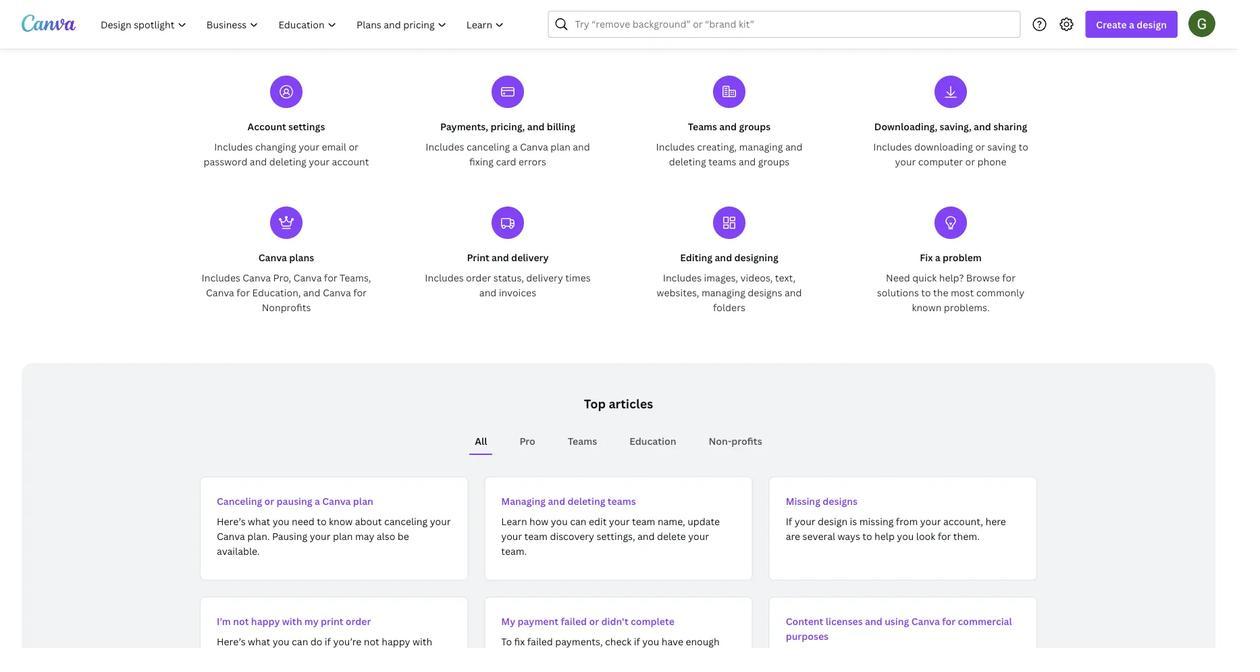 Task type: vqa. For each thing, say whether or not it's contained in the screenshot.
Print with Canva "dropdown button"
no



Task type: locate. For each thing, give the bounding box(es) containing it.
1 here's from the top
[[217, 515, 246, 528]]

if your design is missing from your account, here are several ways to help you look for them.
[[786, 515, 1007, 543]]

0 vertical spatial here's
[[217, 515, 246, 528]]

1 vertical spatial plan
[[353, 495, 374, 508]]

known
[[912, 301, 942, 314]]

invoices
[[499, 286, 537, 299]]

1 vertical spatial what
[[248, 635, 270, 648]]

includes left the status,
[[425, 271, 464, 284]]

1 vertical spatial here's
[[217, 635, 246, 648]]

how
[[530, 515, 549, 528]]

can inside learn how you can edit your team name, update your team discovery settings, and delete your team.
[[570, 515, 587, 528]]

1 horizontal spatial not
[[364, 635, 380, 648]]

and inside includes canva pro, canva for teams, canva for education, and canva for nonprofits
[[303, 286, 321, 299]]

plan
[[551, 140, 571, 153], [353, 495, 374, 508], [333, 530, 353, 543]]

2 horizontal spatial deleting
[[669, 155, 707, 168]]

to
[[502, 635, 512, 648]]

1 vertical spatial managing
[[702, 286, 746, 299]]

0 horizontal spatial not
[[233, 615, 249, 628]]

0 horizontal spatial can
[[292, 635, 308, 648]]

what for not
[[248, 635, 270, 648]]

1 vertical spatial happy
[[382, 635, 411, 648]]

computer
[[919, 155, 964, 168]]

if inside here's what you can do if you're not happy with
[[325, 635, 331, 648]]

deleting up edit
[[568, 495, 606, 508]]

0 vertical spatial plan
[[551, 140, 571, 153]]

and inside learn how you can edit your team name, update your team discovery settings, and delete your team.
[[638, 530, 655, 543]]

may
[[355, 530, 375, 543]]

team
[[633, 515, 656, 528], [525, 530, 548, 543]]

0 vertical spatial managing
[[740, 140, 783, 153]]

2 if from the left
[[634, 635, 640, 648]]

content licenses and using canva for commercial purposes
[[786, 615, 1013, 643]]

to right saving
[[1019, 140, 1029, 153]]

you inside here's what you can do if you're not happy with
[[273, 635, 290, 648]]

delivery inside includes order status, delivery times and invoices
[[527, 271, 563, 284]]

0 vertical spatial what
[[248, 515, 270, 528]]

0 vertical spatial happy
[[251, 615, 280, 628]]

profits
[[732, 435, 763, 448]]

teams up 'creating,'
[[688, 120, 718, 133]]

0 horizontal spatial design
[[818, 515, 848, 528]]

here's inside here's what you can do if you're not happy with
[[217, 635, 246, 648]]

a up card
[[513, 140, 518, 153]]

includes down the downloading,
[[874, 140, 913, 153]]

email
[[322, 140, 347, 153]]

1 vertical spatial teams
[[608, 495, 636, 508]]

includes for creating,
[[656, 140, 695, 153]]

for down the teams,
[[353, 286, 367, 299]]

1 vertical spatial not
[[364, 635, 380, 648]]

1 horizontal spatial teams
[[709, 155, 737, 168]]

2 what from the top
[[248, 635, 270, 648]]

plans
[[289, 251, 314, 264]]

pausing
[[277, 495, 313, 508]]

not right "you're"
[[364, 635, 380, 648]]

status,
[[494, 271, 524, 284]]

you up discovery
[[551, 515, 568, 528]]

team down how in the bottom left of the page
[[525, 530, 548, 543]]

edit
[[589, 515, 607, 528]]

top level navigation element
[[92, 11, 516, 38]]

you down complete
[[643, 635, 660, 648]]

includes left pro,
[[202, 271, 240, 284]]

if right do
[[325, 635, 331, 648]]

happy
[[251, 615, 280, 628], [382, 635, 411, 648]]

what up plan.
[[248, 515, 270, 528]]

1 vertical spatial design
[[818, 515, 848, 528]]

groups up 'includes creating, managing and deleting teams and groups'
[[739, 120, 771, 133]]

2 here's from the top
[[217, 635, 246, 648]]

for left the teams,
[[324, 271, 338, 284]]

1 horizontal spatial with
[[413, 635, 433, 648]]

them.
[[954, 530, 980, 543]]

if
[[786, 515, 793, 528]]

saving
[[988, 140, 1017, 153]]

includes up the websites,
[[663, 271, 702, 284]]

0 vertical spatial canceling
[[467, 140, 510, 153]]

0 horizontal spatial designs
[[748, 286, 783, 299]]

0 horizontal spatial order
[[346, 615, 371, 628]]

happy right "you're"
[[382, 635, 411, 648]]

0 vertical spatial failed
[[561, 615, 587, 628]]

deleting down 'creating,'
[[669, 155, 707, 168]]

commonly
[[977, 286, 1025, 299]]

canceling
[[467, 140, 510, 153], [384, 515, 428, 528]]

1 horizontal spatial canceling
[[467, 140, 510, 153]]

you inside learn how you can edit your team name, update your team discovery settings, and delete your team.
[[551, 515, 568, 528]]

you for your
[[551, 515, 568, 528]]

includes for canceling
[[426, 140, 465, 153]]

can left do
[[292, 635, 308, 648]]

or up phone
[[976, 140, 986, 153]]

create
[[1097, 18, 1128, 31]]

teams down top at left bottom
[[568, 435, 597, 448]]

you down from
[[898, 530, 914, 543]]

create a design
[[1097, 18, 1168, 31]]

managing
[[740, 140, 783, 153], [702, 286, 746, 299]]

0 horizontal spatial happy
[[251, 615, 280, 628]]

canceling up be
[[384, 515, 428, 528]]

includes left 'creating,'
[[656, 140, 695, 153]]

1 horizontal spatial teams
[[688, 120, 718, 133]]

your
[[299, 140, 320, 153], [309, 155, 330, 168], [896, 155, 916, 168], [430, 515, 451, 528], [609, 515, 630, 528], [795, 515, 816, 528], [921, 515, 942, 528], [310, 530, 331, 543], [502, 530, 522, 543], [689, 530, 710, 543]]

1 vertical spatial can
[[292, 635, 308, 648]]

includes creating, managing and deleting teams and groups
[[656, 140, 803, 168]]

canva inside includes canceling a canva plan and fixing card errors
[[520, 140, 549, 153]]

plan up about
[[353, 495, 374, 508]]

0 vertical spatial not
[[233, 615, 249, 628]]

here's what you need to know about canceling your canva plan. pausing your plan may also be available.
[[217, 515, 451, 558]]

designs inside the includes images, videos, text, websites, managing designs and folders
[[748, 286, 783, 299]]

for up commonly
[[1003, 271, 1016, 284]]

deleting down changing
[[269, 155, 307, 168]]

plan.
[[247, 530, 270, 543]]

here's down i'm
[[217, 635, 246, 648]]

from
[[896, 515, 918, 528]]

failed up payments,
[[561, 615, 587, 628]]

you up pausing
[[273, 515, 290, 528]]

managing down teams and groups
[[740, 140, 783, 153]]

a inside dropdown button
[[1130, 18, 1135, 31]]

1 horizontal spatial order
[[466, 271, 491, 284]]

to left help
[[863, 530, 873, 543]]

includes inside includes order status, delivery times and invoices
[[425, 271, 464, 284]]

what down i'm not happy with my print order on the left of page
[[248, 635, 270, 648]]

discovery
[[550, 530, 595, 543]]

0 vertical spatial designs
[[748, 286, 783, 299]]

designs
[[748, 286, 783, 299], [823, 495, 858, 508]]

for inside content licenses and using canva for commercial purposes
[[943, 615, 956, 628]]

1 vertical spatial canceling
[[384, 515, 428, 528]]

failed inside to fix failed payments, check if you have enough
[[528, 635, 553, 648]]

groups inside 'includes creating, managing and deleting teams and groups'
[[759, 155, 790, 168]]

can up discovery
[[570, 515, 587, 528]]

delivery up the status,
[[512, 251, 549, 264]]

you inside here's what you need to know about canceling your canva plan. pausing your plan may also be available.
[[273, 515, 290, 528]]

failed down payment
[[528, 635, 553, 648]]

for
[[324, 271, 338, 284], [1003, 271, 1016, 284], [237, 286, 250, 299], [353, 286, 367, 299], [938, 530, 952, 543], [943, 615, 956, 628]]

plan inside here's what you need to know about canceling your canva plan. pausing your plan may also be available.
[[333, 530, 353, 543]]

teams down 'creating,'
[[709, 155, 737, 168]]

failed
[[561, 615, 587, 628], [528, 635, 553, 648]]

name,
[[658, 515, 686, 528]]

here's for here's what you need to know about canceling your canva plan. pausing your plan may also be available.
[[217, 515, 246, 528]]

canceling up fixing
[[467, 140, 510, 153]]

a right create
[[1130, 18, 1135, 31]]

for inside if your design is missing from your account, here are several ways to help you look for them.
[[938, 530, 952, 543]]

1 horizontal spatial can
[[570, 515, 587, 528]]

0 horizontal spatial team
[[525, 530, 548, 543]]

or left pausing
[[265, 495, 274, 508]]

what inside here's what you can do if you're not happy with
[[248, 635, 270, 648]]

a
[[1130, 18, 1135, 31], [513, 140, 518, 153], [936, 251, 941, 264], [315, 495, 320, 508]]

also
[[377, 530, 396, 543]]

canva up pro,
[[259, 251, 287, 264]]

includes up password
[[214, 140, 253, 153]]

a right fix
[[936, 251, 941, 264]]

for right look
[[938, 530, 952, 543]]

groups down teams and groups
[[759, 155, 790, 168]]

is
[[850, 515, 858, 528]]

teams inside button
[[568, 435, 597, 448]]

not right i'm
[[233, 615, 249, 628]]

canva
[[520, 140, 549, 153], [259, 251, 287, 264], [243, 271, 271, 284], [294, 271, 322, 284], [206, 286, 234, 299], [323, 286, 351, 299], [322, 495, 351, 508], [217, 530, 245, 543], [912, 615, 940, 628]]

designs down videos,
[[748, 286, 783, 299]]

canceling inside includes canceling a canva plan and fixing card errors
[[467, 140, 510, 153]]

for left commercial
[[943, 615, 956, 628]]

0 vertical spatial design
[[1137, 18, 1168, 31]]

1 horizontal spatial failed
[[561, 615, 587, 628]]

available.
[[217, 545, 260, 558]]

here's down canceling
[[217, 515, 246, 528]]

managing inside 'includes creating, managing and deleting teams and groups'
[[740, 140, 783, 153]]

create a design button
[[1086, 11, 1178, 38]]

happy right i'm
[[251, 615, 280, 628]]

with
[[282, 615, 302, 628], [413, 635, 433, 648]]

1 vertical spatial with
[[413, 635, 433, 648]]

account settings
[[248, 120, 325, 133]]

teams
[[709, 155, 737, 168], [608, 495, 636, 508]]

need
[[292, 515, 315, 528]]

includes inside the includes images, videos, text, websites, managing designs and folders
[[663, 271, 702, 284]]

to inside need quick help? browse for solutions to the most commonly known problems.
[[922, 286, 932, 299]]

0 horizontal spatial teams
[[568, 435, 597, 448]]

you
[[273, 515, 290, 528], [551, 515, 568, 528], [898, 530, 914, 543], [273, 635, 290, 648], [643, 635, 660, 648]]

canva right using
[[912, 615, 940, 628]]

look
[[917, 530, 936, 543]]

if right "check"
[[634, 635, 640, 648]]

0 vertical spatial with
[[282, 615, 302, 628]]

canva down the teams,
[[323, 286, 351, 299]]

team left name, at the bottom right
[[633, 515, 656, 528]]

if for do
[[325, 635, 331, 648]]

for inside need quick help? browse for solutions to the most commonly known problems.
[[1003, 271, 1016, 284]]

pro
[[520, 435, 536, 448]]

1 horizontal spatial design
[[1137, 18, 1168, 31]]

plan inside includes canceling a canva plan and fixing card errors
[[551, 140, 571, 153]]

do
[[311, 635, 323, 648]]

non-
[[709, 435, 732, 448]]

canva inside here's what you need to know about canceling your canva plan. pausing your plan may also be available.
[[217, 530, 245, 543]]

1 vertical spatial groups
[[759, 155, 790, 168]]

education button
[[624, 428, 682, 454]]

design right create
[[1137, 18, 1168, 31]]

can inside here's what you can do if you're not happy with
[[292, 635, 308, 648]]

deleting
[[269, 155, 307, 168], [669, 155, 707, 168], [568, 495, 606, 508]]

includes for downloading
[[874, 140, 913, 153]]

1 vertical spatial delivery
[[527, 271, 563, 284]]

and inside includes canceling a canva plan and fixing card errors
[[573, 140, 590, 153]]

0 horizontal spatial deleting
[[269, 155, 307, 168]]

1 vertical spatial teams
[[568, 435, 597, 448]]

includes canva pro, canva for teams, canva for education, and canva for nonprofits
[[202, 271, 371, 314]]

what inside here's what you need to know about canceling your canva plan. pausing your plan may also be available.
[[248, 515, 270, 528]]

can
[[570, 515, 587, 528], [292, 635, 308, 648]]

teams for teams
[[568, 435, 597, 448]]

1 horizontal spatial team
[[633, 515, 656, 528]]

you down i'm not happy with my print order on the left of page
[[273, 635, 290, 648]]

design inside dropdown button
[[1137, 18, 1168, 31]]

1 vertical spatial designs
[[823, 495, 858, 508]]

canva up available.
[[217, 530, 245, 543]]

design inside if your design is missing from your account, here are several ways to help you look for them.
[[818, 515, 848, 528]]

here's inside here's what you need to know about canceling your canva plan. pausing your plan may also be available.
[[217, 515, 246, 528]]

nonprofits
[[262, 301, 311, 314]]

print
[[467, 251, 490, 264]]

not inside here's what you can do if you're not happy with
[[364, 635, 380, 648]]

or up the account
[[349, 140, 359, 153]]

designs up "is"
[[823, 495, 858, 508]]

0 horizontal spatial teams
[[608, 495, 636, 508]]

plan down know
[[333, 530, 353, 543]]

fix
[[515, 635, 525, 648]]

to right need on the left of page
[[317, 515, 327, 528]]

deleting inside 'includes creating, managing and deleting teams and groups'
[[669, 155, 707, 168]]

0 horizontal spatial if
[[325, 635, 331, 648]]

1 horizontal spatial happy
[[382, 635, 411, 648]]

design
[[1137, 18, 1168, 31], [818, 515, 848, 528]]

1 vertical spatial failed
[[528, 635, 553, 648]]

0 horizontal spatial canceling
[[384, 515, 428, 528]]

canva up errors
[[520, 140, 549, 153]]

plan down billing
[[551, 140, 571, 153]]

delivery up the invoices
[[527, 271, 563, 284]]

managing down images,
[[702, 286, 746, 299]]

if inside to fix failed payments, check if you have enough
[[634, 635, 640, 648]]

design up several
[[818, 515, 848, 528]]

order down print
[[466, 271, 491, 284]]

includes inside the includes changing your email or password and deleting your account
[[214, 140, 253, 153]]

fixing
[[470, 155, 494, 168]]

to left the
[[922, 286, 932, 299]]

includes inside includes downloading or saving to your computer or phone
[[874, 140, 913, 153]]

teams up the settings,
[[608, 495, 636, 508]]

or left didn't
[[589, 615, 599, 628]]

content
[[786, 615, 824, 628]]

pro button
[[514, 428, 541, 454]]

includes order status, delivery times and invoices
[[425, 271, 591, 299]]

includes down payments,
[[426, 140, 465, 153]]

0 vertical spatial teams
[[709, 155, 737, 168]]

1 if from the left
[[325, 635, 331, 648]]

teams,
[[340, 271, 371, 284]]

need
[[887, 271, 911, 284]]

1 what from the top
[[248, 515, 270, 528]]

0 vertical spatial order
[[466, 271, 491, 284]]

a inside includes canceling a canva plan and fixing card errors
[[513, 140, 518, 153]]

to inside includes downloading or saving to your computer or phone
[[1019, 140, 1029, 153]]

1 vertical spatial order
[[346, 615, 371, 628]]

and inside the includes images, videos, text, websites, managing designs and folders
[[785, 286, 802, 299]]

order up "you're"
[[346, 615, 371, 628]]

delivery
[[512, 251, 549, 264], [527, 271, 563, 284]]

0 vertical spatial teams
[[688, 120, 718, 133]]

to inside here's what you need to know about canceling your canva plan. pausing your plan may also be available.
[[317, 515, 327, 528]]

0 horizontal spatial failed
[[528, 635, 553, 648]]

2 vertical spatial plan
[[333, 530, 353, 543]]

0 vertical spatial can
[[570, 515, 587, 528]]

1 horizontal spatial if
[[634, 635, 640, 648]]

managing
[[502, 495, 546, 508]]

includes for changing
[[214, 140, 253, 153]]

includes inside includes canva pro, canva for teams, canva for education, and canva for nonprofits
[[202, 271, 240, 284]]

includes inside includes canceling a canva plan and fixing card errors
[[426, 140, 465, 153]]

pro,
[[273, 271, 291, 284]]

includes inside 'includes creating, managing and deleting teams and groups'
[[656, 140, 695, 153]]

and inside the includes changing your email or password and deleting your account
[[250, 155, 267, 168]]

0 vertical spatial groups
[[739, 120, 771, 133]]

what
[[248, 515, 270, 528], [248, 635, 270, 648]]



Task type: describe. For each thing, give the bounding box(es) containing it.
images,
[[704, 271, 739, 284]]

account,
[[944, 515, 984, 528]]

settings,
[[597, 530, 636, 543]]

delete
[[657, 530, 686, 543]]

includes changing your email or password and deleting your account
[[204, 140, 369, 168]]

teams button
[[563, 428, 603, 454]]

licenses
[[826, 615, 863, 628]]

i'm not happy with my print order
[[217, 615, 371, 628]]

you're
[[333, 635, 362, 648]]

enough
[[686, 635, 720, 648]]

1 horizontal spatial designs
[[823, 495, 858, 508]]

errors
[[519, 155, 547, 168]]

about
[[355, 515, 382, 528]]

design for a
[[1137, 18, 1168, 31]]

videos,
[[741, 271, 773, 284]]

check
[[605, 635, 632, 648]]

design for your
[[818, 515, 848, 528]]

if for check
[[634, 635, 640, 648]]

canva up education,
[[243, 271, 271, 284]]

billing
[[547, 120, 576, 133]]

articles
[[609, 396, 653, 412]]

includes for images,
[[663, 271, 702, 284]]

with inside here's what you can do if you're not happy with
[[413, 635, 433, 648]]

includes images, videos, text, websites, managing designs and folders
[[657, 271, 802, 314]]

phone
[[978, 155, 1007, 168]]

includes canceling a canva plan and fixing card errors
[[426, 140, 590, 168]]

creating,
[[698, 140, 737, 153]]

team.
[[502, 545, 527, 558]]

have
[[662, 635, 684, 648]]

non-profits button
[[704, 428, 768, 454]]

and inside includes order status, delivery times and invoices
[[480, 286, 497, 299]]

teams inside 'includes creating, managing and deleting teams and groups'
[[709, 155, 737, 168]]

learn
[[502, 515, 527, 528]]

designing
[[735, 251, 779, 264]]

happy inside here's what you can do if you're not happy with
[[382, 635, 411, 648]]

editing and designing
[[681, 251, 779, 264]]

pricing,
[[491, 120, 525, 133]]

canva down plans
[[294, 271, 322, 284]]

didn't
[[602, 615, 629, 628]]

folders
[[714, 301, 746, 314]]

canva left education,
[[206, 286, 234, 299]]

using
[[885, 615, 910, 628]]

failed for payment
[[561, 615, 587, 628]]

deleting inside the includes changing your email or password and deleting your account
[[269, 155, 307, 168]]

here's for here's what you can do if you're not happy with
[[217, 635, 246, 648]]

sharing
[[994, 120, 1028, 133]]

top
[[584, 396, 606, 412]]

top articles
[[584, 396, 653, 412]]

help
[[875, 530, 895, 543]]

need quick help? browse for solutions to the most commonly known problems.
[[878, 271, 1025, 314]]

card
[[496, 155, 517, 168]]

are
[[786, 530, 801, 543]]

my payment failed or didn't complete
[[502, 615, 675, 628]]

canva inside content licenses and using canva for commercial purposes
[[912, 615, 940, 628]]

0 vertical spatial team
[[633, 515, 656, 528]]

quick
[[913, 271, 937, 284]]

you for with
[[273, 635, 290, 648]]

failed for fix
[[528, 635, 553, 648]]

includes downloading or saving to your computer or phone
[[874, 140, 1029, 168]]

browse
[[967, 271, 1001, 284]]

fix
[[920, 251, 933, 264]]

includes for canva
[[202, 271, 240, 284]]

payments,
[[441, 120, 489, 133]]

commercial
[[958, 615, 1013, 628]]

to inside if your design is missing from your account, here are several ways to help you look for them.
[[863, 530, 873, 543]]

ways
[[838, 530, 861, 543]]

downloading, saving, and sharing
[[875, 120, 1028, 133]]

my
[[502, 615, 516, 628]]

content licenses and using canva for commercial purposes link
[[769, 597, 1038, 649]]

most
[[951, 286, 974, 299]]

problem
[[943, 251, 982, 264]]

a right pausing
[[315, 495, 320, 508]]

your inside includes downloading or saving to your computer or phone
[[896, 155, 916, 168]]

missing
[[860, 515, 894, 528]]

you for canva
[[273, 515, 290, 528]]

or left phone
[[966, 155, 976, 168]]

0 vertical spatial delivery
[[512, 251, 549, 264]]

purposes
[[786, 630, 829, 643]]

missing designs
[[786, 495, 858, 508]]

update
[[688, 515, 720, 528]]

teams and groups
[[688, 120, 771, 133]]

for left education,
[[237, 286, 250, 299]]

Try "remove background" or "brand kit" search field
[[575, 11, 1012, 37]]

managing inside the includes images, videos, text, websites, managing designs and folders
[[702, 286, 746, 299]]

downloading,
[[875, 120, 938, 133]]

downloading
[[915, 140, 974, 153]]

you inside if your design is missing from your account, here are several ways to help you look for them.
[[898, 530, 914, 543]]

editing
[[681, 251, 713, 264]]

help?
[[940, 271, 964, 284]]

times
[[566, 271, 591, 284]]

payments, pricing, and billing
[[441, 120, 576, 133]]

1 horizontal spatial deleting
[[568, 495, 606, 508]]

and inside content licenses and using canva for commercial purposes
[[866, 615, 883, 628]]

pausing
[[272, 530, 308, 543]]

payment
[[518, 615, 559, 628]]

you inside to fix failed payments, check if you have enough
[[643, 635, 660, 648]]

1 vertical spatial team
[[525, 530, 548, 543]]

to fix failed payments, check if you have enough
[[502, 635, 731, 649]]

learn how you can edit your team name, update your team discovery settings, and delete your team.
[[502, 515, 720, 558]]

order inside includes order status, delivery times and invoices
[[466, 271, 491, 284]]

canceling inside here's what you need to know about canceling your canva plan. pausing your plan may also be available.
[[384, 515, 428, 528]]

0 horizontal spatial with
[[282, 615, 302, 628]]

canva up know
[[322, 495, 351, 508]]

education,
[[252, 286, 301, 299]]

password
[[204, 155, 248, 168]]

what for or
[[248, 515, 270, 528]]

account
[[248, 120, 286, 133]]

know
[[329, 515, 353, 528]]

my
[[305, 615, 319, 628]]

here
[[986, 515, 1007, 528]]

gary orlando image
[[1189, 10, 1216, 37]]

includes for order
[[425, 271, 464, 284]]

changing
[[255, 140, 296, 153]]

teams for teams and groups
[[688, 120, 718, 133]]

missing
[[786, 495, 821, 508]]

can for do
[[292, 635, 308, 648]]

or inside the includes changing your email or password and deleting your account
[[349, 140, 359, 153]]

can for edit
[[570, 515, 587, 528]]

print
[[321, 615, 344, 628]]



